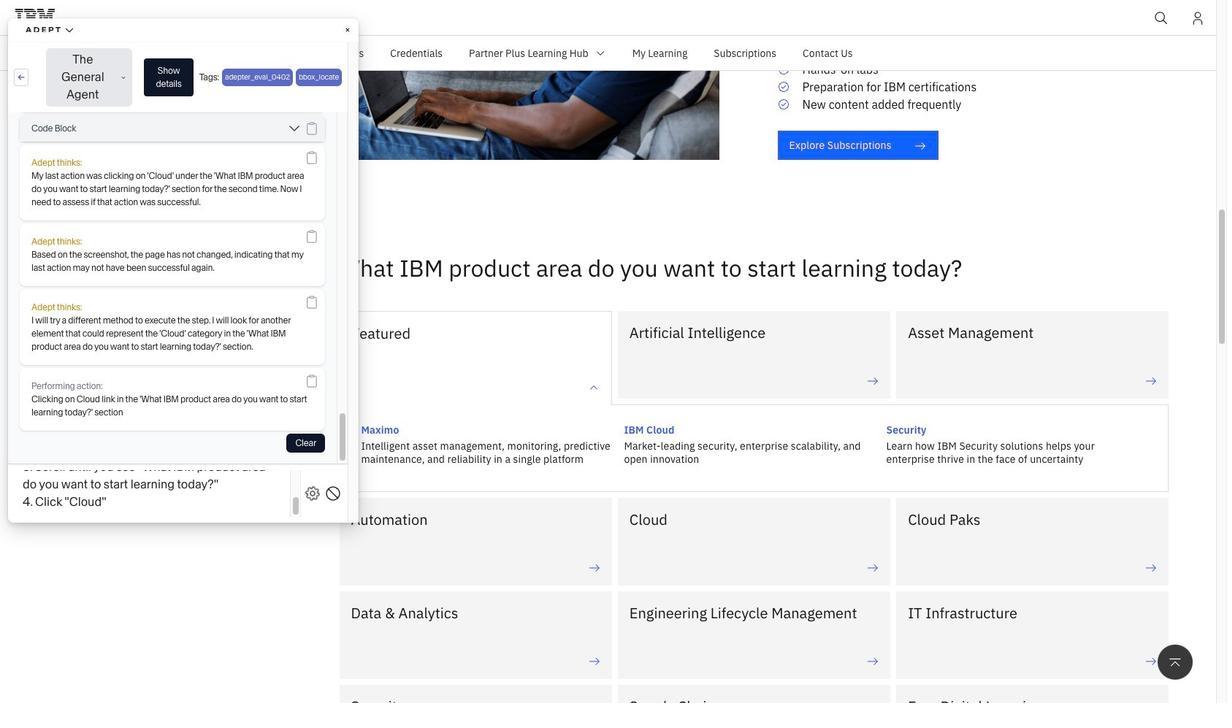 Task type: locate. For each thing, give the bounding box(es) containing it.
ibm platform name element
[[0, 0, 1217, 42], [0, 36, 1217, 71], [99, 36, 1217, 70]]

notifications image
[[1191, 11, 1206, 26]]



Task type: vqa. For each thing, say whether or not it's contained in the screenshot.
Scroll to Top IMAGE
yes



Task type: describe. For each thing, give the bounding box(es) containing it.
partner plus learning hub image
[[595, 47, 606, 59]]

search image
[[1155, 11, 1169, 26]]

scroll to top image
[[1169, 656, 1183, 670]]



